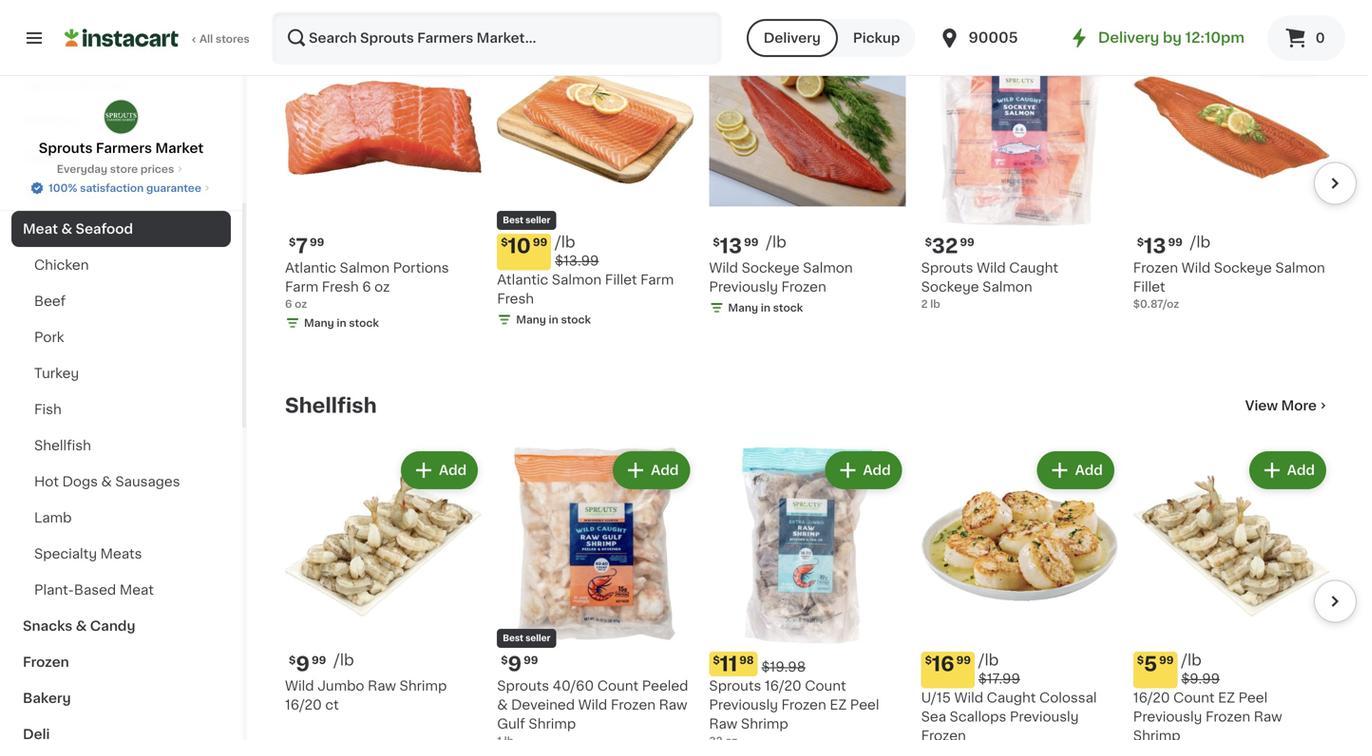Task type: vqa. For each thing, say whether or not it's contained in the screenshot.
the top HAVE
no



Task type: describe. For each thing, give the bounding box(es) containing it.
by
[[1163, 31, 1182, 45]]

snacks
[[23, 620, 73, 633]]

100%
[[49, 183, 77, 193]]

0 button
[[1268, 15, 1346, 61]]

12:10pm
[[1186, 31, 1245, 45]]

$10.99 per pound original price: $13.99 element
[[497, 234, 694, 270]]

99 inside $ 5 99 /lb $9.99 16/20 count ez peel previously frozen raw shrimp
[[1160, 655, 1174, 666]]

peel inside $ 11 98 $19.98 sprouts 16/20 count previously frozen ez peel raw shrimp
[[851, 699, 880, 712]]

peel inside $ 5 99 /lb $9.99 16/20 count ez peel previously frozen raw shrimp
[[1239, 691, 1268, 705]]

sprouts for sprouts brands
[[23, 78, 77, 91]]

u/15
[[922, 691, 951, 705]]

100% satisfaction guarantee button
[[30, 177, 213, 196]]

previously inside wild sockeye salmon previously frozen
[[709, 280, 778, 294]]

bakery link
[[11, 681, 231, 717]]

meat & seafood link
[[11, 211, 231, 247]]

/lb up frozen wild sockeye salmon fillet $0.87/oz
[[1191, 235, 1211, 250]]

add for 16/20 count ez peel previously frozen raw shrimp
[[1288, 464, 1315, 477]]

previously inside $ 16 99 /lb $17.99 u/15 wild caught colossal sea scallops previously frozen
[[1010, 710, 1079, 724]]

in for 13
[[761, 303, 771, 313]]

$ 32 99
[[925, 236, 975, 256]]

pickup button
[[838, 19, 916, 57]]

hot dogs & sausages link
[[11, 464, 231, 500]]

fresh inside the $ 10 99 /lb $13.99 atlantic salmon fillet farm fresh
[[497, 292, 534, 305]]

sockeye inside wild sockeye salmon previously frozen
[[742, 261, 800, 275]]

$ 13 99 /lb for wild sockeye salmon previously frozen
[[713, 235, 787, 256]]

many in stock for 13
[[728, 303, 803, 313]]

raw inside $ 11 98 $19.98 sprouts 16/20 count previously frozen ez peel raw shrimp
[[709, 718, 738, 731]]

16/20 for 11
[[765, 680, 802, 693]]

dogs
[[62, 475, 98, 489]]

delivery button
[[747, 19, 838, 57]]

atlantic inside the $ 10 99 /lb $13.99 atlantic salmon fillet farm fresh
[[497, 273, 549, 286]]

farm inside atlantic salmon portions farm fresh 6 oz 6 oz
[[285, 280, 319, 294]]

wild inside frozen wild sockeye salmon fillet $0.87/oz
[[1182, 261, 1211, 275]]

90005
[[969, 31, 1018, 45]]

delivery by 12:10pm
[[1099, 31, 1245, 45]]

frozen inside $ 11 98 $19.98 sprouts 16/20 count previously frozen ez peel raw shrimp
[[782, 699, 827, 712]]

$ 11 98 $19.98 sprouts 16/20 count previously frozen ez peel raw shrimp
[[709, 654, 880, 731]]

$ inside $ 16 99 /lb $17.99 u/15 wild caught colossal sea scallops previously frozen
[[925, 655, 932, 666]]

sea
[[922, 710, 947, 724]]

product group containing 32
[[922, 29, 1119, 312]]

/lb up wild sockeye salmon previously frozen
[[766, 235, 787, 250]]

$ 10 99 /lb $13.99 atlantic salmon fillet farm fresh
[[497, 235, 674, 305]]

shrimp inside wild jumbo raw shrimp 16/20 ct
[[400, 680, 447, 693]]

add for sprouts 40/60 count peeled & deveined wild frozen raw gulf shrimp
[[651, 464, 679, 477]]

2
[[922, 299, 928, 309]]

farmers
[[96, 142, 152, 155]]

ez inside $ 11 98 $19.98 sprouts 16/20 count previously frozen ez peel raw shrimp
[[830, 699, 847, 712]]

1 horizontal spatial shellfish
[[285, 396, 377, 416]]

item carousel region containing 7
[[259, 22, 1357, 364]]

sprouts wild caught sockeye salmon 2 lb
[[922, 261, 1059, 309]]

atlantic inside atlantic salmon portions farm fresh 6 oz 6 oz
[[285, 261, 336, 275]]

everyday store prices link
[[57, 162, 186, 177]]

deveined
[[511, 699, 575, 712]]

count for 5
[[1174, 691, 1215, 705]]

0 horizontal spatial oz
[[295, 299, 307, 309]]

32
[[932, 236, 958, 256]]

sprouts inside $ 11 98 $19.98 sprouts 16/20 count previously frozen ez peel raw shrimp
[[709, 680, 762, 693]]

lamb link
[[11, 500, 231, 536]]

10
[[508, 236, 531, 256]]

0 vertical spatial shellfish link
[[285, 394, 377, 417]]

meat inside "link"
[[23, 222, 58, 236]]

$5.99 per pound original price: $9.99 element
[[1134, 652, 1331, 689]]

& for seafood
[[61, 222, 72, 236]]

guarantee
[[146, 183, 201, 193]]

candy
[[90, 620, 135, 633]]

99 up wild sockeye salmon previously frozen
[[744, 237, 759, 248]]

add to cart
[[811, 45, 887, 59]]

0
[[1316, 31, 1326, 45]]

16/20 inside wild jumbo raw shrimp 16/20 ct
[[285, 699, 322, 712]]

& right dogs
[[101, 475, 112, 489]]

salmon inside the $ 10 99 /lb $13.99 atlantic salmon fillet farm fresh
[[552, 273, 602, 286]]

everyday
[[57, 164, 107, 174]]

sprouts brands link
[[11, 67, 231, 103]]

delivery for delivery
[[764, 31, 821, 45]]

dairy & eggs link
[[11, 139, 231, 175]]

turkey link
[[11, 355, 231, 392]]

wild inside $ 16 99 /lb $17.99 u/15 wild caught colossal sea scallops previously frozen
[[955, 691, 984, 705]]

produce link
[[11, 103, 231, 139]]

add button for sprouts wild caught sockeye salmon
[[1039, 35, 1113, 69]]

$ 9 99
[[501, 654, 538, 674]]

hot
[[34, 475, 59, 489]]

count for 11
[[805, 680, 847, 693]]

view more link
[[1246, 396, 1331, 415]]

hot dogs & sausages
[[34, 475, 180, 489]]

view more
[[1246, 399, 1317, 412]]

$ inside $ 32 99
[[925, 237, 932, 248]]

sockeye inside sprouts wild caught sockeye salmon 2 lb
[[922, 280, 980, 294]]

$19.98
[[762, 661, 806, 674]]

1 horizontal spatial 6
[[362, 280, 371, 294]]

dairy & eggs
[[23, 150, 112, 163]]

11
[[720, 654, 738, 674]]

best seller for 13
[[503, 216, 551, 225]]

sausages
[[115, 475, 180, 489]]

beef link
[[11, 283, 231, 319]]

plant-based meat link
[[11, 572, 231, 608]]

colossal
[[1040, 691, 1097, 705]]

atlantic salmon portions farm fresh 6 oz 6 oz
[[285, 261, 449, 309]]

$9.99 per pound element
[[285, 652, 482, 677]]

item carousel region containing 9
[[259, 440, 1357, 740]]

16/20 for 5
[[1134, 691, 1171, 705]]

cart
[[859, 45, 887, 59]]

store
[[110, 164, 138, 174]]

produce
[[23, 114, 81, 127]]

& inside the sprouts 40/60 count peeled & deveined wild frozen raw gulf shrimp
[[497, 699, 508, 712]]

more
[[1282, 399, 1317, 412]]

snacks & candy link
[[11, 608, 231, 644]]

dairy
[[23, 150, 60, 163]]

turkey
[[34, 367, 79, 380]]

market
[[155, 142, 204, 155]]

fillet inside frozen wild sockeye salmon fillet $0.87/oz
[[1134, 280, 1166, 294]]

lamb
[[34, 511, 72, 525]]

sprouts 40/60 count peeled & deveined wild frozen raw gulf shrimp
[[497, 680, 689, 731]]

snacks & candy
[[23, 620, 135, 633]]

sprouts farmers market logo image
[[103, 99, 139, 135]]

fish link
[[11, 392, 231, 428]]

add button for u/15 wild caught colossal sea scallops previously frozen
[[1039, 453, 1113, 487]]

wild inside wild jumbo raw shrimp 16/20 ct
[[285, 680, 314, 693]]

pork
[[34, 331, 64, 344]]

fresh inside atlantic salmon portions farm fresh 6 oz 6 oz
[[322, 280, 359, 294]]

seller for 13
[[526, 216, 551, 225]]

gulf
[[497, 718, 525, 731]]

jumbo
[[318, 680, 364, 693]]

99 up the $0.87/oz on the right
[[1169, 237, 1183, 248]]

caught inside $ 16 99 /lb $17.99 u/15 wild caught colossal sea scallops previously frozen
[[987, 691, 1036, 705]]

count inside the sprouts 40/60 count peeled & deveined wild frozen raw gulf shrimp
[[598, 680, 639, 693]]

prices
[[141, 164, 174, 174]]

$ inside $ 11 98 $19.98 sprouts 16/20 count previously frozen ez peel raw shrimp
[[713, 655, 720, 666]]

40/60
[[553, 680, 594, 693]]

all stores link
[[65, 11, 251, 65]]

seafood
[[76, 222, 133, 236]]

99 inside $ 16 99 /lb $17.99 u/15 wild caught colossal sea scallops previously frozen
[[957, 655, 971, 666]]

product group containing 16
[[922, 447, 1119, 740]]

add button for wild jumbo raw shrimp 16/20 ct
[[403, 453, 476, 487]]

sprouts for sprouts 40/60 count peeled & deveined wild frozen raw gulf shrimp
[[497, 680, 549, 693]]

$9.99
[[1182, 672, 1220, 686]]

$0.87/oz
[[1134, 299, 1180, 309]]

9 for $ 9 99 /lb
[[296, 654, 310, 674]]

product group containing 5
[[1134, 447, 1331, 740]]

beef
[[34, 295, 66, 308]]

add button for atlantic salmon portions farm fresh 6 oz
[[403, 35, 476, 69]]

shrimp inside the sprouts 40/60 count peeled & deveined wild frozen raw gulf shrimp
[[529, 718, 576, 731]]

stores
[[216, 34, 250, 44]]

in for 10
[[549, 315, 559, 325]]

many for 10
[[516, 315, 546, 325]]

& for candy
[[76, 620, 87, 633]]

many in stock for 10
[[516, 315, 591, 325]]

$ inside $ 7 99
[[289, 237, 296, 248]]

product group containing 7
[[285, 29, 482, 335]]

frozen inside wild sockeye salmon previously frozen
[[782, 280, 827, 294]]

add button for sprouts 40/60 count peeled & deveined wild frozen raw gulf shrimp
[[615, 453, 689, 487]]

instacart logo image
[[65, 27, 179, 49]]

0 vertical spatial oz
[[375, 280, 390, 294]]

wild inside wild sockeye salmon previously frozen
[[709, 261, 739, 275]]

16
[[932, 654, 955, 674]]

caught inside sprouts wild caught sockeye salmon 2 lb
[[1010, 261, 1059, 275]]

frozen inside $ 16 99 /lb $17.99 u/15 wild caught colossal sea scallops previously frozen
[[922, 729, 966, 740]]

frozen inside frozen wild sockeye salmon fillet $0.87/oz
[[1134, 261, 1179, 275]]

delivery by 12:10pm link
[[1068, 27, 1245, 49]]

$ 13 99 /lb for frozen wild sockeye salmon fillet
[[1138, 235, 1211, 256]]



Task type: locate. For each thing, give the bounding box(es) containing it.
0 vertical spatial best
[[503, 216, 524, 225]]

0 horizontal spatial stock
[[349, 318, 379, 328]]

add for wild jumbo raw shrimp 16/20 ct
[[439, 464, 467, 477]]

caught
[[1010, 261, 1059, 275], [987, 691, 1036, 705]]

farm down $10.99 per pound original price: $13.99 element
[[641, 273, 674, 286]]

many down atlantic salmon portions farm fresh 6 oz 6 oz
[[304, 318, 334, 328]]

2 item carousel region from the top
[[259, 440, 1357, 740]]

raw inside wild jumbo raw shrimp 16/20 ct
[[368, 680, 396, 693]]

salmon
[[340, 261, 390, 275], [803, 261, 853, 275], [1276, 261, 1326, 275], [552, 273, 602, 286], [983, 280, 1033, 294]]

stock down atlantic salmon portions farm fresh 6 oz 6 oz
[[349, 318, 379, 328]]

add button for sprouts 16/20 count previously frozen ez peel raw shrimp
[[827, 453, 901, 487]]

1 $ 13 99 /lb from the left
[[713, 235, 787, 256]]

add for frozen wild sockeye salmon fillet
[[1288, 45, 1315, 59]]

0 horizontal spatial ez
[[830, 699, 847, 712]]

0 horizontal spatial fillet
[[605, 273, 637, 286]]

many in stock down the $ 10 99 /lb $13.99 atlantic salmon fillet farm fresh
[[516, 315, 591, 325]]

2 best from the top
[[503, 634, 524, 643]]

meat down meats
[[120, 584, 154, 597]]

stock down wild sockeye salmon previously frozen
[[773, 303, 803, 313]]

peel left sea
[[851, 699, 880, 712]]

to
[[842, 45, 856, 59]]

Search field
[[274, 13, 720, 63]]

$13.99 per pound element for wild sockeye salmon previously frozen
[[709, 234, 906, 259]]

fillet inside the $ 10 99 /lb $13.99 atlantic salmon fillet farm fresh
[[605, 273, 637, 286]]

2 horizontal spatial count
[[1174, 691, 1215, 705]]

sprouts farmers market
[[39, 142, 204, 155]]

many down wild sockeye salmon previously frozen
[[728, 303, 759, 313]]

many in stock down atlantic salmon portions farm fresh 6 oz 6 oz
[[304, 318, 379, 328]]

all stores
[[200, 34, 250, 44]]

fillet up the $0.87/oz on the right
[[1134, 280, 1166, 294]]

1 vertical spatial caught
[[987, 691, 1036, 705]]

count down $9.99
[[1174, 691, 1215, 705]]

0 horizontal spatial in
[[337, 318, 347, 328]]

0 horizontal spatial 16/20
[[285, 699, 322, 712]]

13 for wild sockeye salmon previously frozen
[[720, 236, 742, 256]]

wild inside the sprouts 40/60 count peeled & deveined wild frozen raw gulf shrimp
[[578, 699, 608, 712]]

0 horizontal spatial $ 13 99 /lb
[[713, 235, 787, 256]]

best seller
[[503, 216, 551, 225], [503, 634, 551, 643]]

best seller up 10
[[503, 216, 551, 225]]

farm down 7
[[285, 280, 319, 294]]

& up chicken
[[61, 222, 72, 236]]

pork link
[[11, 319, 231, 355]]

count inside $ 11 98 $19.98 sprouts 16/20 count previously frozen ez peel raw shrimp
[[805, 680, 847, 693]]

seller up $ 9 99
[[526, 634, 551, 643]]

salmon inside frozen wild sockeye salmon fillet $0.87/oz
[[1276, 261, 1326, 275]]

1 horizontal spatial $ 13 99 /lb
[[1138, 235, 1211, 256]]

16/20 inside $ 11 98 $19.98 sprouts 16/20 count previously frozen ez peel raw shrimp
[[765, 680, 802, 693]]

count down the $11.98 original price: $19.98 element
[[805, 680, 847, 693]]

fresh
[[322, 280, 359, 294], [497, 292, 534, 305]]

salmon inside sprouts wild caught sockeye salmon 2 lb
[[983, 280, 1033, 294]]

9 up deveined
[[508, 654, 522, 674]]

shrimp inside $ 11 98 $19.98 sprouts 16/20 count previously frozen ez peel raw shrimp
[[741, 718, 789, 731]]

meat & seafood
[[23, 222, 133, 236]]

13 for frozen wild sockeye salmon fillet
[[1145, 236, 1167, 256]]

in down atlantic salmon portions farm fresh 6 oz 6 oz
[[337, 318, 347, 328]]

add button for frozen wild sockeye salmon fillet
[[1252, 35, 1325, 69]]

16/20 left ct
[[285, 699, 322, 712]]

0 horizontal spatial 9
[[296, 654, 310, 674]]

atlantic down 10
[[497, 273, 549, 286]]

add for atlantic salmon portions farm fresh 6 oz
[[439, 45, 467, 59]]

salmon inside atlantic salmon portions farm fresh 6 oz 6 oz
[[340, 261, 390, 275]]

specialty meats link
[[11, 536, 231, 572]]

$ 9 99 /lb
[[289, 653, 354, 674]]

raw down $9.99 per pound element
[[368, 680, 396, 693]]

0 horizontal spatial shellfish link
[[11, 428, 231, 464]]

&
[[63, 150, 74, 163], [61, 222, 72, 236], [101, 475, 112, 489], [76, 620, 87, 633], [497, 699, 508, 712]]

99 inside $ 32 99
[[960, 237, 975, 248]]

5
[[1145, 654, 1158, 674]]

100% satisfaction guarantee
[[49, 183, 201, 193]]

delivery inside 'delivery' "button"
[[764, 31, 821, 45]]

$13.99 per pound element up wild sockeye salmon previously frozen
[[709, 234, 906, 259]]

1 horizontal spatial delivery
[[1099, 31, 1160, 45]]

raw down peeled
[[659, 699, 688, 712]]

frozen
[[1134, 261, 1179, 275], [782, 280, 827, 294], [23, 656, 69, 669], [782, 699, 827, 712], [611, 699, 656, 712], [1206, 710, 1251, 724], [922, 729, 966, 740]]

$17.99
[[979, 672, 1021, 686]]

product group
[[285, 29, 482, 335], [497, 29, 694, 331], [709, 29, 906, 319], [922, 29, 1119, 312], [1134, 29, 1331, 312], [285, 447, 482, 715], [497, 447, 694, 740], [709, 447, 906, 740], [922, 447, 1119, 740], [1134, 447, 1331, 740]]

farm inside the $ 10 99 /lb $13.99 atlantic salmon fillet farm fresh
[[641, 273, 674, 286]]

99 up deveined
[[524, 655, 538, 666]]

1 vertical spatial seller
[[526, 634, 551, 643]]

salmon inside wild sockeye salmon previously frozen
[[803, 261, 853, 275]]

1 horizontal spatial shellfish link
[[285, 394, 377, 417]]

meats
[[100, 547, 142, 561]]

peel
[[1239, 691, 1268, 705], [851, 699, 880, 712]]

many for 13
[[728, 303, 759, 313]]

6
[[362, 280, 371, 294], [285, 299, 292, 309]]

ez
[[1219, 691, 1236, 705], [830, 699, 847, 712]]

1 vertical spatial best
[[503, 634, 524, 643]]

1 9 from the left
[[296, 654, 310, 674]]

0 horizontal spatial 6
[[285, 299, 292, 309]]

lb
[[931, 299, 941, 309]]

sockeye inside frozen wild sockeye salmon fillet $0.87/oz
[[1215, 261, 1272, 275]]

1 vertical spatial 6
[[285, 299, 292, 309]]

delivery left by
[[1099, 31, 1160, 45]]

0 vertical spatial 6
[[362, 280, 371, 294]]

0 horizontal spatial 13
[[720, 236, 742, 256]]

/lb inside $ 5 99 /lb $9.99 16/20 count ez peel previously frozen raw shrimp
[[1182, 653, 1202, 668]]

fresh down 10
[[497, 292, 534, 305]]

/lb inside the $ 10 99 /lb $13.99 atlantic salmon fillet farm fresh
[[555, 235, 576, 250]]

1 horizontal spatial 16/20
[[765, 680, 802, 693]]

in down the $ 10 99 /lb $13.99 atlantic salmon fillet farm fresh
[[549, 315, 559, 325]]

many in stock down wild sockeye salmon previously frozen
[[728, 303, 803, 313]]

0 horizontal spatial farm
[[285, 280, 319, 294]]

$13.99 per pound element for frozen wild sockeye salmon fillet
[[1134, 234, 1331, 259]]

1 best seller from the top
[[503, 216, 551, 225]]

count inside $ 5 99 /lb $9.99 16/20 count ez peel previously frozen raw shrimp
[[1174, 691, 1215, 705]]

add for sprouts 16/20 count previously frozen ez peel raw shrimp
[[863, 464, 891, 477]]

everyday store prices
[[57, 164, 174, 174]]

1 horizontal spatial ez
[[1219, 691, 1236, 705]]

peel down $5.99 per pound original price: $9.99 element
[[1239, 691, 1268, 705]]

frozen inside the sprouts 40/60 count peeled & deveined wild frozen raw gulf shrimp
[[611, 699, 656, 712]]

sprouts down $ 9 99
[[497, 680, 549, 693]]

90005 button
[[939, 11, 1053, 65]]

0 horizontal spatial many in stock
[[304, 318, 379, 328]]

99 inside $ 9 99
[[524, 655, 538, 666]]

raw inside $ 5 99 /lb $9.99 16/20 count ez peel previously frozen raw shrimp
[[1254, 710, 1283, 724]]

1 horizontal spatial 9
[[508, 654, 522, 674]]

& inside "link"
[[61, 222, 72, 236]]

fillet down $10.99 per pound original price: $13.99 element
[[605, 273, 637, 286]]

1 horizontal spatial peel
[[1239, 691, 1268, 705]]

sockeye
[[742, 261, 800, 275], [1215, 261, 1272, 275], [922, 280, 980, 294]]

2 best seller from the top
[[503, 634, 551, 643]]

1 horizontal spatial stock
[[561, 315, 591, 325]]

delivery up add to cart
[[764, 31, 821, 45]]

$ inside $ 9 99
[[501, 655, 508, 666]]

0 horizontal spatial peel
[[851, 699, 880, 712]]

wild jumbo raw shrimp 16/20 ct
[[285, 680, 447, 712]]

1 horizontal spatial meat
[[120, 584, 154, 597]]

99 right the 5
[[1160, 655, 1174, 666]]

1 seller from the top
[[526, 216, 551, 225]]

2 horizontal spatial stock
[[773, 303, 803, 313]]

& up gulf
[[497, 699, 508, 712]]

view
[[1246, 399, 1279, 412]]

seller
[[526, 216, 551, 225], [526, 634, 551, 643]]

shrimp inside $ 5 99 /lb $9.99 16/20 count ez peel previously frozen raw shrimp
[[1134, 729, 1181, 740]]

frozen link
[[11, 644, 231, 681]]

1 horizontal spatial atlantic
[[497, 273, 549, 286]]

16/20 inside $ 5 99 /lb $9.99 16/20 count ez peel previously frozen raw shrimp
[[1134, 691, 1171, 705]]

99 right 10
[[533, 237, 548, 248]]

& for eggs
[[63, 150, 74, 163]]

ez inside $ 5 99 /lb $9.99 16/20 count ez peel previously frozen raw shrimp
[[1219, 691, 1236, 705]]

1 horizontal spatial many in stock
[[516, 315, 591, 325]]

0 horizontal spatial fresh
[[322, 280, 359, 294]]

/lb up $9.99
[[1182, 653, 1202, 668]]

99 right 7
[[310, 237, 324, 248]]

wild inside sprouts wild caught sockeye salmon 2 lb
[[977, 261, 1006, 275]]

$ 7 99
[[289, 236, 324, 256]]

2 horizontal spatial 16/20
[[1134, 691, 1171, 705]]

sprouts inside the sprouts 40/60 count peeled & deveined wild frozen raw gulf shrimp
[[497, 680, 549, 693]]

$ 5 99 /lb $9.99 16/20 count ez peel previously frozen raw shrimp
[[1134, 653, 1283, 740]]

sprouts up "produce"
[[23, 78, 77, 91]]

0 vertical spatial item carousel region
[[259, 22, 1357, 364]]

sprouts brands
[[23, 78, 128, 91]]

99 right 16
[[957, 655, 971, 666]]

2 horizontal spatial in
[[761, 303, 771, 313]]

0 horizontal spatial shellfish
[[34, 439, 91, 452]]

ez down the $11.98 original price: $19.98 element
[[830, 699, 847, 712]]

fresh down $ 7 99
[[322, 280, 359, 294]]

delivery
[[1099, 31, 1160, 45], [764, 31, 821, 45]]

98
[[740, 655, 754, 666]]

atlantic down $ 7 99
[[285, 261, 336, 275]]

99 inside $ 7 99
[[310, 237, 324, 248]]

1 vertical spatial shellfish link
[[11, 428, 231, 464]]

sprouts for sprouts wild caught sockeye salmon 2 lb
[[922, 261, 974, 275]]

1 horizontal spatial count
[[805, 680, 847, 693]]

ct
[[325, 699, 339, 712]]

$16.99 per pound original price: $17.99 element
[[922, 652, 1119, 689]]

9 for $ 9 99
[[508, 654, 522, 674]]

add for u/15 wild caught colossal sea scallops previously frozen
[[1076, 464, 1103, 477]]

/lb inside $ 9 99 /lb
[[334, 653, 354, 668]]

2 horizontal spatial sockeye
[[1215, 261, 1272, 275]]

product group containing 10
[[497, 29, 694, 331]]

1 horizontal spatial fillet
[[1134, 280, 1166, 294]]

1 vertical spatial shellfish
[[34, 439, 91, 452]]

99 right 32
[[960, 237, 975, 248]]

sprouts farmers market link
[[39, 99, 204, 158]]

/lb up $17.99 at the right bottom of page
[[979, 653, 999, 668]]

sprouts down 32
[[922, 261, 974, 275]]

add button for 16/20 count ez peel previously frozen raw shrimp
[[1252, 453, 1325, 487]]

2 seller from the top
[[526, 634, 551, 643]]

16/20 down the $19.98
[[765, 680, 802, 693]]

add button
[[403, 35, 476, 69], [1039, 35, 1113, 69], [1252, 35, 1325, 69], [403, 453, 476, 487], [615, 453, 689, 487], [827, 453, 901, 487], [1039, 453, 1113, 487], [1252, 453, 1325, 487]]

99 up jumbo
[[312, 655, 326, 666]]

16/20 down the 5
[[1134, 691, 1171, 705]]

1 item carousel region from the top
[[259, 22, 1357, 364]]

0 vertical spatial seller
[[526, 216, 551, 225]]

stock for 10
[[561, 315, 591, 325]]

1 vertical spatial best seller
[[503, 634, 551, 643]]

add
[[439, 45, 467, 59], [811, 45, 839, 59], [1076, 45, 1103, 59], [1288, 45, 1315, 59], [439, 464, 467, 477], [651, 464, 679, 477], [863, 464, 891, 477], [1076, 464, 1103, 477], [1288, 464, 1315, 477]]

stock for 13
[[773, 303, 803, 313]]

$13.99 per pound element up frozen wild sockeye salmon fillet $0.87/oz
[[1134, 234, 1331, 259]]

frozen wild sockeye salmon fillet $0.87/oz
[[1134, 261, 1326, 309]]

best for 7
[[503, 216, 524, 225]]

raw inside the sprouts 40/60 count peeled & deveined wild frozen raw gulf shrimp
[[659, 699, 688, 712]]

0 horizontal spatial atlantic
[[285, 261, 336, 275]]

None search field
[[272, 11, 722, 65]]

2 horizontal spatial many
[[728, 303, 759, 313]]

delivery inside "delivery by 12:10pm" link
[[1099, 31, 1160, 45]]

& left the candy
[[76, 620, 87, 633]]

chicken link
[[11, 247, 231, 283]]

best seller for 11
[[503, 634, 551, 643]]

$ 16 99 /lb $17.99 u/15 wild caught colossal sea scallops previously frozen
[[922, 653, 1097, 740]]

$11.98 original price: $19.98 element
[[709, 652, 906, 677]]

bakery
[[23, 692, 71, 705]]

1 horizontal spatial fresh
[[497, 292, 534, 305]]

13 up wild sockeye salmon previously frozen
[[720, 236, 742, 256]]

shrimp down deveined
[[529, 718, 576, 731]]

1 $13.99 per pound element from the left
[[709, 234, 906, 259]]

seller up 10
[[526, 216, 551, 225]]

$13.99 per pound element
[[709, 234, 906, 259], [1134, 234, 1331, 259]]

$ 13 99 /lb up wild sockeye salmon previously frozen
[[713, 235, 787, 256]]

$ inside $ 9 99 /lb
[[289, 655, 296, 666]]

1 horizontal spatial $13.99 per pound element
[[1134, 234, 1331, 259]]

99
[[310, 237, 324, 248], [744, 237, 759, 248], [533, 237, 548, 248], [960, 237, 975, 248], [1169, 237, 1183, 248], [312, 655, 326, 666], [524, 655, 538, 666], [957, 655, 971, 666], [1160, 655, 1174, 666]]

1 horizontal spatial 13
[[1145, 236, 1167, 256]]

many down the $ 10 99 /lb $13.99 atlantic salmon fillet farm fresh
[[516, 315, 546, 325]]

specialty meats
[[34, 547, 142, 561]]

0 vertical spatial caught
[[1010, 261, 1059, 275]]

sprouts for sprouts farmers market
[[39, 142, 93, 155]]

item carousel region
[[259, 22, 1357, 364], [259, 440, 1357, 740]]

previously inside $ 5 99 /lb $9.99 16/20 count ez peel previously frozen raw shrimp
[[1134, 710, 1203, 724]]

best up $ 9 99
[[503, 634, 524, 643]]

ez down $5.99 per pound original price: $9.99 element
[[1219, 691, 1236, 705]]

best for /lb
[[503, 634, 524, 643]]

$ inside the $ 10 99 /lb $13.99 atlantic salmon fillet farm fresh
[[501, 237, 508, 248]]

specialty
[[34, 547, 97, 561]]

2 horizontal spatial many in stock
[[728, 303, 803, 313]]

$ 13 99 /lb up the $0.87/oz on the right
[[1138, 235, 1211, 256]]

add to cart button
[[771, 35, 901, 69]]

13
[[720, 236, 742, 256], [1145, 236, 1167, 256]]

0 horizontal spatial count
[[598, 680, 639, 693]]

2 13 from the left
[[1145, 236, 1167, 256]]

scallops
[[950, 710, 1007, 724]]

2 $13.99 per pound element from the left
[[1134, 234, 1331, 259]]

service type group
[[747, 19, 916, 57]]

13 up the $0.87/oz on the right
[[1145, 236, 1167, 256]]

best up 10
[[503, 216, 524, 225]]

beverages
[[23, 186, 96, 200]]

peeled
[[642, 680, 689, 693]]

shrimp down $9.99 per pound element
[[400, 680, 447, 693]]

seller for 11
[[526, 634, 551, 643]]

pickup
[[853, 31, 901, 45]]

in down wild sockeye salmon previously frozen
[[761, 303, 771, 313]]

1 13 from the left
[[720, 236, 742, 256]]

2 $ 13 99 /lb from the left
[[1138, 235, 1211, 256]]

& up everyday
[[63, 150, 74, 163]]

1 best from the top
[[503, 216, 524, 225]]

sprouts down 11
[[709, 680, 762, 693]]

beverages link
[[11, 175, 231, 211]]

0 horizontal spatial meat
[[23, 222, 58, 236]]

1 horizontal spatial oz
[[375, 280, 390, 294]]

1 horizontal spatial sockeye
[[922, 280, 980, 294]]

$ inside $ 5 99 /lb $9.99 16/20 count ez peel previously frozen raw shrimp
[[1138, 655, 1145, 666]]

1 horizontal spatial farm
[[641, 273, 674, 286]]

count
[[805, 680, 847, 693], [598, 680, 639, 693], [1174, 691, 1215, 705]]

9 inside $ 9 99 /lb
[[296, 654, 310, 674]]

raw down 11
[[709, 718, 738, 731]]

/lb up $13.99
[[555, 235, 576, 250]]

delivery for delivery by 12:10pm
[[1099, 31, 1160, 45]]

atlantic
[[285, 261, 336, 275], [497, 273, 549, 286]]

1 horizontal spatial in
[[549, 315, 559, 325]]

9 up wild jumbo raw shrimp 16/20 ct
[[296, 654, 310, 674]]

portions
[[393, 261, 449, 275]]

best seller up $ 9 99
[[503, 634, 551, 643]]

1 horizontal spatial many
[[516, 315, 546, 325]]

all
[[200, 34, 213, 44]]

0 vertical spatial best seller
[[503, 216, 551, 225]]

7
[[296, 236, 308, 256]]

stock down the $ 10 99 /lb $13.99 atlantic salmon fillet farm fresh
[[561, 315, 591, 325]]

many
[[728, 303, 759, 313], [516, 315, 546, 325], [304, 318, 334, 328]]

fillet
[[605, 273, 637, 286], [1134, 280, 1166, 294]]

1 vertical spatial meat
[[120, 584, 154, 597]]

/lb inside $ 16 99 /lb $17.99 u/15 wild caught colossal sea scallops previously frozen
[[979, 653, 999, 668]]

chicken
[[34, 259, 89, 272]]

0 horizontal spatial delivery
[[764, 31, 821, 45]]

previously inside $ 11 98 $19.98 sprouts 16/20 count previously frozen ez peel raw shrimp
[[709, 699, 778, 712]]

product group containing 11
[[709, 447, 906, 740]]

shrimp down the 5
[[1134, 729, 1181, 740]]

plant-based meat
[[34, 584, 154, 597]]

0 horizontal spatial sockeye
[[742, 261, 800, 275]]

1 vertical spatial oz
[[295, 299, 307, 309]]

sprouts up everyday
[[39, 142, 93, 155]]

count right 40/60
[[598, 680, 639, 693]]

farm
[[641, 273, 674, 286], [285, 280, 319, 294]]

sprouts inside sprouts wild caught sockeye salmon 2 lb
[[922, 261, 974, 275]]

meat down 'beverages' on the left of page
[[23, 222, 58, 236]]

raw down $5.99 per pound original price: $9.99 element
[[1254, 710, 1283, 724]]

0 horizontal spatial many
[[304, 318, 334, 328]]

frozen inside $ 5 99 /lb $9.99 16/20 count ez peel previously frozen raw shrimp
[[1206, 710, 1251, 724]]

0 horizontal spatial $13.99 per pound element
[[709, 234, 906, 259]]

99 inside the $ 10 99 /lb $13.99 atlantic salmon fillet farm fresh
[[533, 237, 548, 248]]

many in stock
[[728, 303, 803, 313], [516, 315, 591, 325], [304, 318, 379, 328]]

shrimp
[[400, 680, 447, 693], [741, 718, 789, 731], [529, 718, 576, 731], [1134, 729, 1181, 740]]

0 vertical spatial meat
[[23, 222, 58, 236]]

/lb up jumbo
[[334, 653, 354, 668]]

based
[[74, 584, 116, 597]]

shrimp down the $19.98
[[741, 718, 789, 731]]

99 inside $ 9 99 /lb
[[312, 655, 326, 666]]

0 vertical spatial shellfish
[[285, 396, 377, 416]]

1 vertical spatial item carousel region
[[259, 440, 1357, 740]]

plant-
[[34, 584, 74, 597]]

$ 13 99 /lb
[[713, 235, 787, 256], [1138, 235, 1211, 256]]

2 9 from the left
[[508, 654, 522, 674]]



